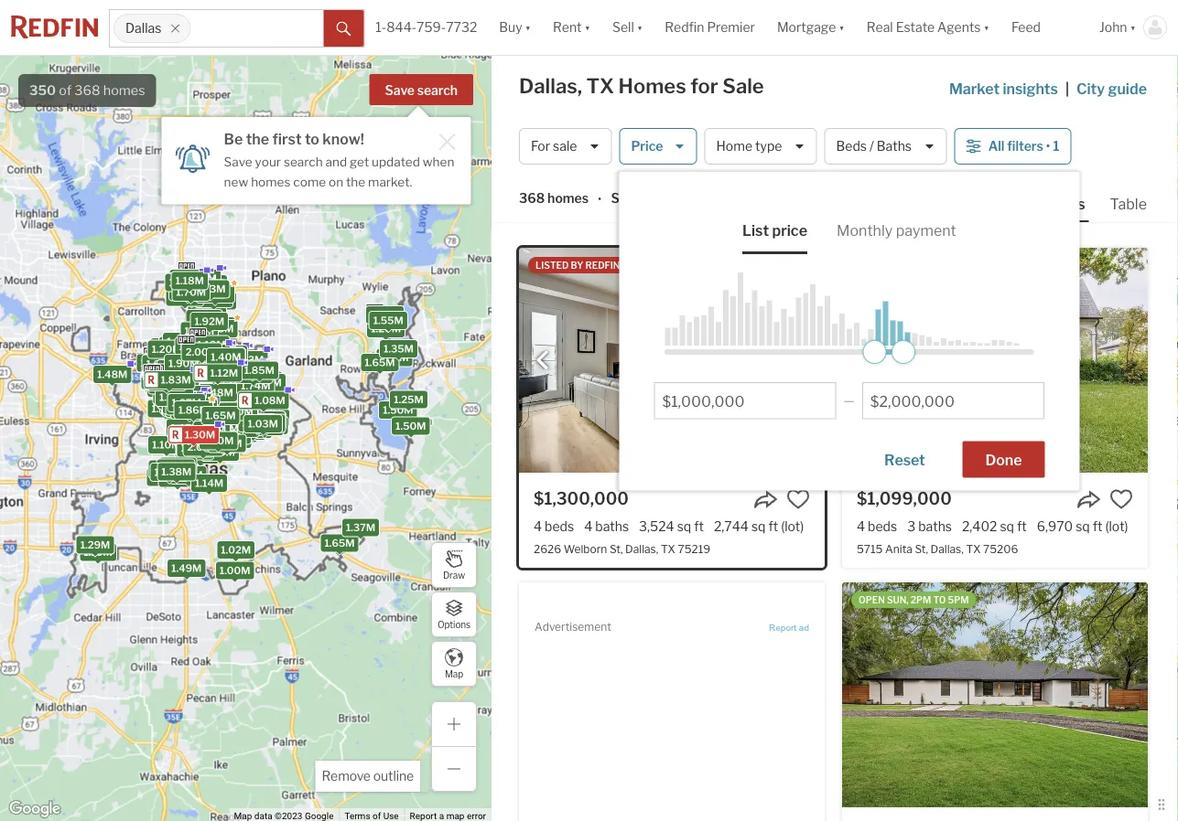 Task type: describe. For each thing, give the bounding box(es) containing it.
2 4 from the left
[[584, 519, 592, 535]]

▾ for rent ▾
[[584, 20, 590, 35]]

0 horizontal spatial dallas,
[[519, 74, 582, 98]]

2 vertical spatial 1.18m
[[249, 385, 278, 397]]

368 inside 368 homes • sort
[[519, 191, 545, 206]]

for sale
[[531, 139, 577, 154]]

1.53m up 1.77m
[[203, 417, 233, 429]]

$1,099,000
[[857, 489, 952, 509]]

• for filters
[[1046, 139, 1050, 154]]

photo of 1530 buckner blvd n, dallas, tx 75218 image
[[842, 583, 1148, 808]]

options
[[437, 620, 471, 631]]

advertisement
[[535, 620, 611, 634]]

350 of 368 homes
[[29, 82, 145, 98]]

1.67m
[[172, 397, 201, 409]]

2 up 5 units
[[184, 422, 191, 434]]

for
[[531, 139, 550, 154]]

2 vertical spatial 1.88m
[[225, 423, 255, 435]]

1.12m
[[210, 368, 238, 380]]

1-844-759-7732 link
[[376, 20, 477, 35]]

anita
[[885, 543, 912, 556]]

ft for 3,524 sq ft
[[694, 519, 704, 535]]

(lot) for $1,300,000
[[781, 519, 804, 535]]

redfin premier
[[665, 20, 755, 35]]

4 for $1,300,000
[[534, 519, 542, 535]]

outline
[[373, 769, 414, 785]]

3,524
[[639, 519, 674, 535]]

map
[[445, 669, 463, 680]]

price
[[772, 222, 807, 239]]

Enter max text field
[[870, 393, 1036, 411]]

updated
[[372, 154, 420, 169]]

1 horizontal spatial 1.23m
[[217, 418, 246, 430]]

all filters • 1
[[988, 139, 1059, 154]]

homes inside save your search and get updated when new homes come on the market.
[[251, 174, 291, 189]]

1 vertical spatial 1.88m
[[171, 397, 201, 408]]

5pm
[[948, 595, 969, 606]]

2 vertical spatial 1.09m
[[180, 432, 211, 444]]

first
[[272, 130, 302, 148]]

mortgage ▾
[[777, 20, 845, 35]]

1.53m up 5 units
[[199, 420, 229, 432]]

5
[[176, 436, 183, 447]]

rent ▾ button
[[553, 0, 590, 55]]

know!
[[322, 130, 364, 148]]

monthly
[[837, 222, 893, 239]]

baths for $1,300,000
[[595, 519, 629, 535]]

1.28m up 5 units
[[189, 423, 219, 435]]

report ad
[[769, 623, 809, 633]]

2 up 1.67m
[[177, 383, 184, 395]]

photo of 2626 welborn st, dallas, tx 75219 image
[[519, 248, 825, 473]]

ft for 2,402 sq ft
[[1017, 519, 1027, 535]]

(lot) for $1,099,000
[[1105, 519, 1128, 535]]

1.78m down the 1.32m
[[177, 404, 207, 416]]

the inside save your search and get updated when new homes come on the market.
[[346, 174, 365, 189]]

sale
[[553, 139, 577, 154]]

st, for $1,300,000
[[610, 543, 623, 556]]

sale
[[722, 74, 764, 98]]

368 homes • sort
[[519, 191, 638, 207]]

st, for $1,099,000
[[915, 543, 928, 556]]

home type
[[716, 139, 782, 154]]

beds for $1,300,000
[[545, 519, 574, 535]]

0 horizontal spatial 1.13m
[[140, 358, 169, 369]]

1.17m
[[149, 375, 177, 387]]

/
[[870, 139, 874, 154]]

sq for 2,402
[[1000, 519, 1014, 535]]

1 horizontal spatial 1.13m
[[239, 366, 267, 378]]

beds for $1,099,000
[[868, 519, 897, 535]]

dialog containing list price
[[619, 172, 1080, 491]]

2,744
[[714, 519, 749, 535]]

dallas
[[125, 20, 161, 36]]

payment
[[896, 222, 956, 239]]

1.08m down 1.74m
[[255, 395, 285, 407]]

list price element
[[742, 207, 807, 254]]

2 up 1.07m
[[181, 425, 188, 437]]

4 for $1,099,000
[[857, 519, 865, 535]]

filters
[[1007, 139, 1043, 154]]

photos button
[[1032, 194, 1106, 222]]

• for homes
[[598, 192, 602, 207]]

premier
[[707, 20, 755, 35]]

▾ for buy ▾
[[525, 20, 531, 35]]

dallas, for $1,099,000
[[930, 543, 964, 556]]

sell ▾ button
[[601, 0, 654, 55]]

welborn
[[564, 543, 607, 556]]

homes inside 368 homes • sort
[[547, 191, 589, 206]]

maximum price slider
[[892, 341, 916, 364]]

be the first to know! dialog
[[162, 106, 471, 205]]

2 units up 1.07m
[[181, 425, 215, 437]]

john
[[1099, 20, 1127, 35]]

0 horizontal spatial 1.69m
[[154, 380, 184, 392]]

1 vertical spatial 1.69m
[[196, 420, 227, 432]]

2pm
[[911, 595, 931, 606]]

1 vertical spatial 1.14m
[[195, 478, 224, 490]]

0 vertical spatial 1.92m
[[195, 316, 224, 328]]

be
[[224, 130, 243, 148]]

for
[[690, 74, 718, 98]]

0 horizontal spatial 1.21m
[[212, 352, 240, 364]]

guide
[[1108, 80, 1147, 97]]

reset
[[884, 452, 925, 470]]

city guide link
[[1076, 78, 1151, 100]]

0 vertical spatial 1.73m
[[151, 378, 181, 389]]

1.52m
[[156, 372, 185, 384]]

baths for $1,099,000
[[918, 519, 952, 535]]

sort
[[611, 191, 638, 206]]

3 for 3 units
[[182, 441, 188, 453]]

open
[[859, 595, 885, 606]]

tx for $1,300,000
[[661, 543, 675, 556]]

mortgage
[[777, 20, 836, 35]]

1.63m
[[167, 402, 197, 414]]

▾ for sell ▾
[[637, 20, 643, 35]]

monthly payment element
[[837, 207, 956, 254]]

6,970 sq ft (lot)
[[1037, 519, 1128, 535]]

1.86m
[[178, 405, 209, 416]]

save for save your search and get updated when new homes come on the market.
[[224, 154, 252, 169]]

save search button
[[369, 74, 473, 105]]

new
[[224, 174, 248, 189]]

rent ▾ button
[[542, 0, 601, 55]]

report
[[769, 623, 796, 633]]

dallas, for $1,300,000
[[625, 543, 658, 556]]

remove dallas image
[[170, 23, 181, 34]]

when
[[423, 154, 454, 169]]

previous button image
[[534, 352, 552, 370]]

1 vertical spatial 1.38m
[[164, 364, 194, 376]]

draw
[[443, 570, 465, 581]]

homes
[[618, 74, 686, 98]]

sq for 3,524
[[677, 519, 691, 535]]

1.05m up 1.99m
[[220, 406, 250, 417]]

listed
[[535, 260, 569, 271]]

get
[[350, 154, 369, 169]]

2,402
[[962, 519, 997, 535]]

for sale button
[[519, 128, 612, 165]]

rent
[[553, 20, 582, 35]]

buy
[[499, 20, 522, 35]]

all
[[988, 139, 1005, 154]]

3 for 3 baths
[[907, 519, 915, 535]]

5715 anita st, dallas, tx 75206
[[857, 543, 1018, 556]]

2 vertical spatial 1.38m
[[161, 466, 192, 478]]

redfin
[[585, 260, 620, 271]]

0 vertical spatial homes
[[103, 82, 145, 98]]

0 horizontal spatial 1.23m
[[152, 403, 181, 415]]

real estate agents ▾ button
[[856, 0, 1000, 55]]

1.07m
[[183, 440, 213, 452]]

insights
[[1003, 80, 1058, 97]]

0 horizontal spatial 1.58m
[[145, 375, 175, 387]]

1.05m down 1.74m
[[251, 415, 282, 427]]

remove outline
[[322, 769, 414, 785]]

dallas, tx homes for sale
[[519, 74, 764, 98]]

john ▾
[[1099, 20, 1136, 35]]

and
[[325, 154, 347, 169]]

0 vertical spatial 1.88m
[[201, 359, 231, 371]]

monthly payment
[[837, 222, 956, 239]]

beds / baths button
[[824, 128, 947, 165]]

ft for 2,744 sq ft (lot)
[[768, 519, 778, 535]]

sun,
[[887, 595, 909, 606]]

map region
[[0, 0, 516, 822]]

1.08m up 1.67m
[[199, 369, 229, 381]]

2 horizontal spatial 1.18m
[[380, 352, 409, 364]]

1.53m up 1.89m
[[179, 397, 209, 409]]

sq for 2,744
[[751, 519, 766, 535]]

1-
[[376, 20, 386, 35]]

real estate agents ▾
[[867, 20, 989, 35]]

rent ▾
[[553, 20, 590, 35]]



Task type: vqa. For each thing, say whether or not it's contained in the screenshot.
search
yes



Task type: locate. For each thing, give the bounding box(es) containing it.
1 vertical spatial 1.09m
[[228, 375, 259, 387]]

1 vertical spatial 3
[[907, 519, 915, 535]]

0 horizontal spatial save
[[224, 154, 252, 169]]

to
[[305, 130, 319, 148]]

3 baths
[[907, 519, 952, 535]]

options button
[[431, 592, 477, 638]]

0 vertical spatial search
[[417, 83, 458, 98]]

(lot) down favorite button option
[[1105, 519, 1128, 535]]

homes down your
[[251, 174, 291, 189]]

ft up 75206
[[1017, 519, 1027, 535]]

homes right of
[[103, 82, 145, 98]]

350
[[29, 82, 56, 98]]

2,744 sq ft (lot)
[[714, 519, 804, 535]]

0 vertical spatial 1.64m
[[150, 375, 180, 386]]

▾ right john
[[1130, 20, 1136, 35]]

0 horizontal spatial search
[[284, 154, 323, 169]]

save inside save your search and get updated when new homes come on the market.
[[224, 154, 252, 169]]

1.30m
[[213, 349, 243, 361], [238, 365, 269, 377], [191, 379, 222, 391], [160, 384, 190, 395], [157, 390, 188, 402], [202, 393, 233, 405], [162, 395, 192, 407], [166, 395, 196, 407], [221, 406, 252, 418], [173, 429, 204, 441], [185, 429, 215, 441], [161, 463, 191, 474]]

1 horizontal spatial st,
[[915, 543, 928, 556]]

7732
[[446, 20, 477, 35]]

▾ for john ▾
[[1130, 20, 1136, 35]]

1.23m left 1.59m
[[217, 418, 246, 430]]

ft up 75219
[[694, 519, 704, 535]]

0 horizontal spatial tx
[[586, 74, 614, 98]]

4 ▾ from the left
[[839, 20, 845, 35]]

favorite button checkbox
[[1109, 488, 1133, 512]]

buy ▾
[[499, 20, 531, 35]]

1.32m
[[158, 390, 187, 402]]

6 ▾ from the left
[[1130, 20, 1136, 35]]

0 horizontal spatial homes
[[103, 82, 145, 98]]

2 favorite button image from the left
[[1109, 488, 1133, 512]]

dallas, down 3,524
[[625, 543, 658, 556]]

0 vertical spatial save
[[385, 83, 415, 98]]

1 4 from the left
[[534, 519, 542, 535]]

0 horizontal spatial baths
[[595, 519, 629, 535]]

0 horizontal spatial 1.18m
[[175, 275, 204, 287]]

1 4 beds from the left
[[534, 519, 574, 535]]

1 sq from the left
[[677, 519, 691, 535]]

remove
[[322, 769, 371, 785]]

favorite button image for $1,099,000
[[1109, 488, 1133, 512]]

4 baths
[[584, 519, 629, 535]]

1.05m down 1.24m
[[164, 399, 195, 411]]

table button
[[1106, 194, 1151, 221]]

1.78m down 1.24m
[[166, 402, 195, 413]]

tx for $1,099,000
[[966, 543, 981, 556]]

search down 759-
[[417, 83, 458, 98]]

1 vertical spatial 1.83m
[[171, 395, 201, 407]]

0 vertical spatial 1.18m
[[175, 275, 204, 287]]

favorite button image up the 6,970 sq ft (lot)
[[1109, 488, 1133, 512]]

▾ for mortgage ▾
[[839, 20, 845, 35]]

• inside 368 homes • sort
[[598, 192, 602, 207]]

2626 welborn st, dallas, tx 75219
[[534, 543, 710, 556]]

1 horizontal spatial homes
[[251, 174, 291, 189]]

1 horizontal spatial 1.21m
[[250, 417, 278, 429]]

4 beds
[[534, 519, 574, 535], [857, 519, 897, 535]]

(lot) down favorite button checkbox
[[781, 519, 804, 535]]

1.21m
[[212, 352, 240, 364], [250, 417, 278, 429]]

done
[[985, 452, 1022, 470]]

dialog
[[619, 172, 1080, 491]]

2 units up 5 units
[[184, 422, 218, 434]]

2 vertical spatial homes
[[547, 191, 589, 206]]

sq
[[677, 519, 691, 535], [751, 519, 766, 535], [1000, 519, 1014, 535], [1076, 519, 1090, 535]]

ft
[[694, 519, 704, 535], [768, 519, 778, 535], [1017, 519, 1027, 535], [1093, 519, 1103, 535]]

1.13m up 1.74m
[[239, 366, 267, 378]]

1.05m down 5 at bottom left
[[153, 464, 183, 476]]

buy ▾ button
[[488, 0, 542, 55]]

photos
[[1035, 195, 1085, 213]]

1 vertical spatial •
[[598, 192, 602, 207]]

1 vertical spatial 1.73m
[[204, 422, 234, 434]]

1.78m
[[166, 402, 195, 413], [177, 404, 207, 416]]

on
[[329, 174, 343, 189]]

price button
[[619, 128, 697, 165]]

the
[[246, 130, 269, 148], [346, 174, 365, 189]]

remove outline button
[[315, 762, 420, 793]]

0 vertical spatial 1.09m
[[177, 344, 208, 356]]

2 units down 1.77m
[[178, 443, 212, 455]]

4 up welborn
[[584, 519, 592, 535]]

save up new at the left top
[[224, 154, 252, 169]]

2 down 1.77m
[[178, 443, 185, 455]]

1.05m
[[189, 332, 219, 344], [164, 399, 195, 411], [220, 406, 250, 417], [170, 408, 201, 420], [251, 415, 282, 427], [153, 464, 183, 476]]

1 vertical spatial homes
[[251, 174, 291, 189]]

1.08m up 1.12m
[[202, 295, 233, 307]]

0 horizontal spatial 1.64m
[[150, 375, 180, 386]]

1 horizontal spatial (lot)
[[1105, 519, 1128, 535]]

sq right "2,744"
[[751, 519, 766, 535]]

5 ▾ from the left
[[984, 20, 989, 35]]

Enter min text field
[[662, 393, 828, 411]]

0 horizontal spatial (lot)
[[781, 519, 804, 535]]

beds up 5715
[[868, 519, 897, 535]]

1 horizontal spatial 1.64m
[[217, 430, 247, 442]]

ft right 6,970
[[1093, 519, 1103, 535]]

▾
[[525, 20, 531, 35], [584, 20, 590, 35], [637, 20, 643, 35], [839, 20, 845, 35], [984, 20, 989, 35], [1130, 20, 1136, 35]]

1.83m
[[161, 374, 191, 386], [171, 395, 201, 407]]

—
[[843, 393, 855, 409]]

4 up 5715
[[857, 519, 865, 535]]

0 horizontal spatial 4
[[534, 519, 542, 535]]

st, down 4 baths on the bottom
[[610, 543, 623, 556]]

1.21m up 1.12m
[[212, 352, 240, 364]]

tx down 2,402
[[966, 543, 981, 556]]

4 beds up '2626'
[[534, 519, 574, 535]]

dallas, down 3 baths at bottom right
[[930, 543, 964, 556]]

favorite button image for $1,300,000
[[786, 488, 810, 512]]

368
[[74, 82, 100, 98], [519, 191, 545, 206]]

1 st, from the left
[[610, 543, 623, 556]]

open sun, 2pm to 5pm
[[859, 595, 969, 606]]

favorite button checkbox
[[786, 488, 810, 512]]

buy ▾ button
[[499, 0, 531, 55]]

1 horizontal spatial baths
[[918, 519, 952, 535]]

4 beds for $1,099,000
[[857, 519, 897, 535]]

2 beds from the left
[[868, 519, 897, 535]]

1.21m down 1.74m
[[250, 417, 278, 429]]

1 horizontal spatial 1.18m
[[249, 385, 278, 397]]

type
[[755, 139, 782, 154]]

0 horizontal spatial beds
[[545, 519, 574, 535]]

2 st, from the left
[[915, 543, 928, 556]]

sq up 75219
[[677, 519, 691, 535]]

1 vertical spatial the
[[346, 174, 365, 189]]

2
[[177, 383, 184, 395], [184, 422, 191, 434], [181, 425, 188, 437], [178, 443, 185, 455]]

2 horizontal spatial 4
[[857, 519, 865, 535]]

0 vertical spatial 1.21m
[[212, 352, 240, 364]]

homes down for sale button
[[547, 191, 589, 206]]

1 horizontal spatial 1.69m
[[196, 420, 227, 432]]

None search field
[[191, 10, 323, 47]]

1 vertical spatial 1.21m
[[250, 417, 278, 429]]

feed button
[[1000, 0, 1088, 55]]

1.73m
[[151, 378, 181, 389], [204, 422, 234, 434]]

minimum price slider
[[863, 341, 887, 364]]

0 horizontal spatial 3
[[182, 441, 188, 453]]

2,402 sq ft
[[962, 519, 1027, 535]]

the right 'be'
[[246, 130, 269, 148]]

|
[[1065, 80, 1069, 97]]

1.05m up 1.12m
[[189, 332, 219, 344]]

ft for 6,970 sq ft (lot)
[[1093, 519, 1103, 535]]

0 vertical spatial 1.14m
[[182, 346, 211, 358]]

0 vertical spatial 1.83m
[[161, 374, 191, 386]]

0 horizontal spatial st,
[[610, 543, 623, 556]]

• left sort
[[598, 192, 602, 207]]

sq right 6,970
[[1076, 519, 1090, 535]]

1 horizontal spatial beds
[[868, 519, 897, 535]]

1 horizontal spatial 3
[[907, 519, 915, 535]]

1 horizontal spatial tx
[[661, 543, 675, 556]]

1 vertical spatial save
[[224, 154, 252, 169]]

sell
[[612, 20, 634, 35]]

1.90m
[[168, 358, 199, 370], [151, 367, 182, 379], [187, 370, 217, 382], [151, 376, 182, 388], [157, 391, 188, 403], [170, 400, 200, 412], [223, 406, 253, 418], [220, 417, 250, 429], [186, 437, 217, 449]]

75219
[[678, 543, 710, 556]]

▾ right rent at the left of page
[[584, 20, 590, 35]]

2 sq from the left
[[751, 519, 766, 535]]

price
[[631, 139, 663, 154]]

1 vertical spatial 1.64m
[[217, 430, 247, 442]]

list
[[742, 222, 769, 239]]

1.28m up 1.12m
[[202, 320, 232, 332]]

map button
[[431, 642, 477, 687]]

1.92m up 1.12m
[[195, 316, 224, 328]]

report ad button
[[769, 623, 809, 637]]

2 horizontal spatial 1.58m
[[235, 381, 265, 392]]

tx left homes on the right of page
[[586, 74, 614, 98]]

0 vertical spatial 368
[[74, 82, 100, 98]]

favorite button image up 2,744 sq ft (lot)
[[786, 488, 810, 512]]

0 horizontal spatial •
[[598, 192, 602, 207]]

2 horizontal spatial dallas,
[[930, 543, 964, 556]]

▾ inside dropdown button
[[984, 20, 989, 35]]

5715
[[857, 543, 883, 556]]

baths up 5715 anita st, dallas, tx 75206
[[918, 519, 952, 535]]

▾ right mortgage
[[839, 20, 845, 35]]

1.10m
[[174, 278, 202, 290], [197, 339, 226, 351], [188, 342, 217, 354], [159, 384, 188, 396], [171, 398, 200, 410], [175, 405, 204, 416], [207, 406, 236, 418], [197, 425, 226, 436], [152, 439, 181, 451], [181, 443, 210, 454], [174, 469, 203, 481], [84, 547, 112, 559]]

▾ right buy on the top left of page
[[525, 20, 531, 35]]

1 horizontal spatial •
[[1046, 139, 1050, 154]]

1 horizontal spatial dallas,
[[625, 543, 658, 556]]

1.89m
[[203, 416, 234, 428]]

save
[[385, 83, 415, 98], [224, 154, 252, 169]]

1 horizontal spatial 4
[[584, 519, 592, 535]]

to
[[933, 595, 946, 606]]

sq for 6,970
[[1076, 519, 1090, 535]]

• inside button
[[1046, 139, 1050, 154]]

0 vertical spatial 3
[[182, 441, 188, 453]]

0 vertical spatial •
[[1046, 139, 1050, 154]]

1 horizontal spatial search
[[417, 83, 458, 98]]

save for save search
[[385, 83, 415, 98]]

1 horizontal spatial 4 beds
[[857, 519, 897, 535]]

3 4 from the left
[[857, 519, 865, 535]]

1 vertical spatial 1.18m
[[380, 352, 409, 364]]

4 beds up 5715
[[857, 519, 897, 535]]

368 down for
[[519, 191, 545, 206]]

1.27m
[[153, 355, 182, 367], [153, 379, 183, 390], [150, 380, 179, 392], [163, 461, 192, 473]]

the right on
[[346, 174, 365, 189]]

1.38m
[[370, 309, 400, 321], [164, 364, 194, 376], [161, 466, 192, 478]]

2 horizontal spatial tx
[[966, 543, 981, 556]]

dallas, up for sale on the left of the page
[[519, 74, 582, 98]]

1
[[1053, 139, 1059, 154]]

beds
[[836, 139, 867, 154]]

2 units up 1.67m
[[177, 383, 211, 395]]

0 horizontal spatial favorite button image
[[786, 488, 810, 512]]

1 horizontal spatial the
[[346, 174, 365, 189]]

favorite button image
[[786, 488, 810, 512], [1109, 488, 1133, 512]]

4 ft from the left
[[1093, 519, 1103, 535]]

1.13m
[[140, 358, 169, 369], [239, 366, 267, 378]]

2 ▾ from the left
[[584, 20, 590, 35]]

next button image
[[792, 352, 810, 370]]

save down 844- in the left top of the page
[[385, 83, 415, 98]]

▾ right agents
[[984, 20, 989, 35]]

1.15m
[[190, 313, 218, 325], [374, 315, 402, 327], [151, 359, 179, 370], [155, 361, 183, 373], [152, 371, 180, 383], [153, 373, 182, 385], [228, 405, 256, 416], [225, 428, 254, 440], [187, 432, 215, 444]]

0 horizontal spatial 1.73m
[[151, 378, 181, 389]]

search inside save your search and get updated when new homes come on the market.
[[284, 154, 323, 169]]

search inside button
[[417, 83, 458, 98]]

google image
[[5, 798, 65, 822]]

4 beds for $1,300,000
[[534, 519, 574, 535]]

2 horizontal spatial homes
[[547, 191, 589, 206]]

1.25m
[[194, 278, 223, 290], [176, 286, 206, 298], [184, 325, 214, 337], [157, 345, 187, 357], [213, 350, 243, 362], [238, 364, 268, 376], [241, 364, 270, 376], [202, 364, 232, 376], [239, 369, 269, 381], [248, 375, 278, 387], [200, 377, 229, 389], [153, 378, 183, 390], [394, 394, 424, 406], [163, 395, 192, 407], [167, 399, 197, 411], [165, 402, 195, 414], [208, 408, 238, 420], [173, 409, 203, 421], [171, 411, 201, 423], [184, 416, 214, 428], [232, 426, 262, 438], [173, 429, 203, 441], [174, 429, 204, 441], [218, 434, 248, 446]]

2 ft from the left
[[768, 519, 778, 535]]

1 ft from the left
[[694, 519, 704, 535]]

2 (lot) from the left
[[1105, 519, 1128, 535]]

market insights link
[[949, 59, 1058, 100]]

feed
[[1011, 20, 1041, 35]]

photo of 5715 anita st, dallas, tx 75206 image
[[842, 248, 1148, 473]]

1 vertical spatial 1.92m
[[169, 403, 199, 415]]

city
[[1076, 80, 1105, 97]]

1.59m
[[254, 420, 284, 432]]

3 ft from the left
[[1017, 519, 1027, 535]]

search up come
[[284, 154, 323, 169]]

4
[[534, 519, 542, 535], [584, 519, 592, 535], [857, 519, 865, 535]]

table
[[1110, 195, 1147, 213]]

1 horizontal spatial 1.58m
[[203, 438, 233, 450]]

1-844-759-7732
[[376, 20, 477, 35]]

1 vertical spatial search
[[284, 154, 323, 169]]

1 horizontal spatial save
[[385, 83, 415, 98]]

1 horizontal spatial favorite button image
[[1109, 488, 1133, 512]]

3 sq from the left
[[1000, 519, 1014, 535]]

1 horizontal spatial 368
[[519, 191, 545, 206]]

beds up '2626'
[[545, 519, 574, 535]]

4 sq from the left
[[1076, 519, 1090, 535]]

0 horizontal spatial the
[[246, 130, 269, 148]]

1.05m up 1.77m
[[170, 408, 201, 420]]

1 vertical spatial 368
[[519, 191, 545, 206]]

your
[[255, 154, 281, 169]]

1 ▾ from the left
[[525, 20, 531, 35]]

1.42m
[[154, 373, 184, 385]]

0 vertical spatial 1.38m
[[370, 309, 400, 321]]

1.58m
[[145, 375, 175, 387], [235, 381, 265, 392], [203, 438, 233, 450]]

1.14m down 3 units
[[195, 478, 224, 490]]

done button
[[963, 442, 1045, 478]]

home type button
[[704, 128, 817, 165]]

1.20m
[[174, 273, 204, 284], [169, 277, 199, 289], [170, 290, 200, 302], [371, 323, 401, 335], [152, 344, 182, 355], [182, 344, 213, 356], [180, 359, 210, 371], [199, 364, 229, 376], [200, 368, 230, 380], [160, 383, 190, 395], [159, 392, 189, 404], [167, 400, 197, 412], [170, 402, 200, 413], [208, 416, 239, 428], [249, 421, 280, 433], [208, 437, 238, 449], [185, 449, 215, 461], [163, 473, 193, 485]]

1.77m
[[179, 429, 208, 441]]

1 favorite button image from the left
[[786, 488, 810, 512]]

1.70m
[[176, 286, 206, 298], [201, 353, 231, 365], [154, 380, 184, 392], [153, 383, 183, 395], [167, 390, 197, 402], [165, 391, 195, 403], [178, 393, 208, 405], [231, 394, 261, 406], [170, 395, 200, 407], [169, 396, 199, 408], [179, 398, 209, 410], [169, 401, 198, 413], [175, 409, 205, 421], [176, 416, 206, 427], [185, 424, 215, 436]]

submit search image
[[336, 22, 351, 36]]

3
[[182, 441, 188, 453], [907, 519, 915, 535]]

all filters • 1 button
[[954, 128, 1071, 165]]

2 units
[[177, 383, 211, 395], [184, 422, 218, 434], [181, 425, 215, 437], [178, 443, 212, 455]]

st, right anita
[[915, 543, 928, 556]]

1 beds from the left
[[545, 519, 574, 535]]

1.92m down the 1.32m
[[169, 403, 199, 415]]

0 horizontal spatial 368
[[74, 82, 100, 98]]

▾ right sell
[[637, 20, 643, 35]]

agents
[[937, 20, 981, 35]]

ft right "2,744"
[[768, 519, 778, 535]]

0 vertical spatial the
[[246, 130, 269, 148]]

1 (lot) from the left
[[781, 519, 804, 535]]

3 inside map region
[[182, 441, 188, 453]]

1.23m down the 1.32m
[[152, 403, 181, 415]]

sq up 75206
[[1000, 519, 1014, 535]]

market
[[949, 80, 1000, 97]]

save inside button
[[385, 83, 415, 98]]

baths up 2626 welborn st, dallas, tx 75219
[[595, 519, 629, 535]]

1 baths from the left
[[595, 519, 629, 535]]

tx down 3,524 sq ft
[[661, 543, 675, 556]]

2 baths from the left
[[918, 519, 952, 535]]

1.28m down 1.89m
[[203, 434, 233, 446]]

1 horizontal spatial 1.73m
[[204, 422, 234, 434]]

1.08m right 1.86m
[[211, 414, 242, 426]]

1.13m up 1.17m
[[140, 358, 169, 369]]

baths
[[877, 139, 912, 154]]

368 right of
[[74, 82, 100, 98]]

1 vertical spatial 1.23m
[[217, 418, 246, 430]]

3 ▾ from the left
[[637, 20, 643, 35]]

2 4 beds from the left
[[857, 519, 897, 535]]

0 horizontal spatial 4 beds
[[534, 519, 574, 535]]

1.14m up 1.12m
[[182, 346, 211, 358]]

0 vertical spatial 1.69m
[[154, 380, 184, 392]]

0 vertical spatial 1.23m
[[152, 403, 181, 415]]

4 up '2626'
[[534, 519, 542, 535]]

• left 1
[[1046, 139, 1050, 154]]



